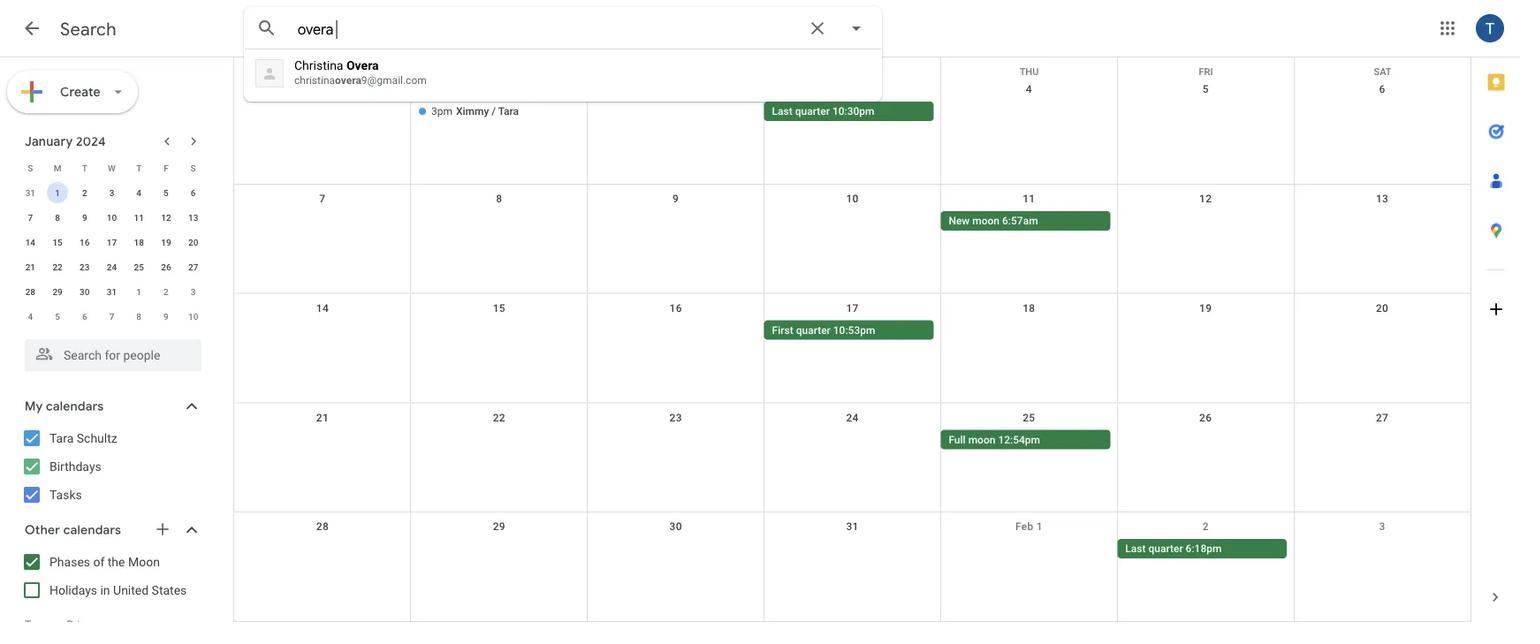 Task type: describe. For each thing, give the bounding box(es) containing it.
other calendars list
[[4, 548, 219, 605]]

5 inside "element"
[[55, 311, 60, 322]]

1 vertical spatial 27
[[1376, 411, 1389, 424]]

2 for 1
[[164, 286, 169, 297]]

29 for 1
[[52, 286, 63, 297]]

0 vertical spatial 2
[[82, 187, 87, 198]]

3pm ximmy / tara
[[431, 105, 519, 118]]

phases of the moon
[[50, 555, 160, 569]]

other calendars button
[[4, 516, 219, 545]]

19 inside row group
[[161, 237, 171, 248]]

last for last quarter 10:30pm
[[772, 105, 793, 118]]

first quarter 10:53pm button
[[764, 321, 934, 340]]

1 horizontal spatial 17
[[846, 302, 859, 314]]

27 element
[[183, 256, 204, 278]]

1 vertical spatial 23
[[670, 411, 682, 424]]

1 vertical spatial 26
[[1200, 411, 1212, 424]]

30 element
[[74, 281, 95, 302]]

february 1 element
[[128, 281, 150, 302]]

3 for feb 1
[[1379, 521, 1386, 533]]

grid containing 31
[[233, 57, 1471, 622]]

row containing s
[[17, 156, 207, 180]]

2024
[[76, 133, 106, 149]]

the
[[108, 555, 125, 569]]

12 element
[[155, 207, 177, 228]]

ximmy
[[456, 105, 489, 118]]

2 column header from the left
[[588, 57, 765, 75]]

0 vertical spatial 3
[[109, 187, 114, 198]]

february 10 element
[[183, 306, 204, 327]]

9 inside the "february 9" element
[[164, 311, 169, 322]]

8 for january 2024
[[55, 212, 60, 223]]

my
[[25, 399, 43, 415]]

30 for feb 1
[[670, 521, 682, 533]]

13 element
[[183, 207, 204, 228]]

1 inside 1 cell
[[55, 187, 60, 198]]

my calendars
[[25, 399, 104, 415]]

24 inside row group
[[107, 262, 117, 272]]

1 vertical spatial 15
[[493, 302, 506, 314]]

1 vertical spatial 20
[[1376, 302, 1389, 314]]

6:18pm
[[1186, 543, 1222, 555]]

12 for january 2024
[[161, 212, 171, 223]]

28 for feb 1
[[316, 521, 329, 533]]

1 column header from the left
[[411, 57, 588, 75]]

12 for sun
[[1200, 193, 1212, 205]]

10:53pm
[[833, 324, 876, 336]]

quarter for 10:53pm
[[796, 324, 831, 336]]

last for last quarter 6:18pm
[[1126, 543, 1146, 555]]

20 inside 20 element
[[188, 237, 198, 248]]

1 vertical spatial 18
[[1023, 302, 1036, 314]]

quarter for 6:18pm
[[1149, 543, 1183, 555]]

10 for sun
[[846, 193, 859, 205]]

1 vertical spatial 19
[[1200, 302, 1212, 314]]

9 for sun
[[673, 193, 679, 205]]

17 element
[[101, 232, 122, 253]]

first quarter 10:53pm
[[772, 324, 876, 336]]

14 element
[[20, 232, 41, 253]]

23 inside row group
[[80, 262, 90, 272]]

united
[[113, 583, 149, 598]]

30 for 1
[[80, 286, 90, 297]]

january 2024 grid
[[17, 156, 207, 329]]

go back image
[[21, 18, 42, 39]]

last quarter 10:30pm
[[772, 105, 875, 118]]

16 inside january 2024 grid
[[80, 237, 90, 248]]

1 vertical spatial 6
[[191, 187, 196, 198]]

january 2024
[[25, 133, 106, 149]]

22 element
[[47, 256, 68, 278]]

18 inside january 2024 grid
[[134, 237, 144, 248]]

february 3 element
[[183, 281, 204, 302]]

december 31 element
[[20, 182, 41, 203]]

moon for new
[[973, 215, 1000, 227]]

full
[[949, 433, 966, 446]]

overa
[[335, 74, 361, 87]]

february 4 element
[[20, 306, 41, 327]]

15 inside row group
[[52, 237, 63, 248]]

clear search image
[[800, 11, 835, 46]]

holidays in united states
[[50, 583, 187, 598]]

overa
[[346, 58, 379, 73]]

1 horizontal spatial 21
[[316, 411, 329, 424]]

w
[[108, 163, 116, 173]]

8 for sun
[[496, 193, 502, 205]]

0 vertical spatial 6
[[1379, 83, 1386, 95]]

1 vertical spatial 24
[[846, 411, 859, 424]]

tasks
[[50, 488, 82, 502]]

23 element
[[74, 256, 95, 278]]

7 for january 2024
[[28, 212, 33, 223]]

2 horizontal spatial 1
[[1037, 521, 1043, 533]]

christina
[[294, 74, 335, 87]]

28 element
[[20, 281, 41, 302]]

christina
[[294, 58, 343, 73]]

1 horizontal spatial 14
[[316, 302, 329, 314]]

10:30pm
[[833, 105, 875, 118]]

other
[[25, 522, 60, 538]]

feb
[[1016, 521, 1034, 533]]

search options image
[[839, 11, 874, 46]]

3 column header from the left
[[765, 57, 941, 75]]

4 inside february 4 "element"
[[28, 311, 33, 322]]

28 for 1
[[25, 286, 35, 297]]

my calendars button
[[4, 392, 219, 421]]

19 element
[[155, 232, 177, 253]]

row containing sun
[[234, 57, 1471, 77]]

holidays
[[50, 583, 97, 598]]

1 s from the left
[[28, 163, 33, 173]]

february 9 element
[[155, 306, 177, 327]]

january
[[25, 133, 73, 149]]

quarter for 10:30pm
[[795, 105, 830, 118]]

3 for 1
[[191, 286, 196, 297]]



Task type: locate. For each thing, give the bounding box(es) containing it.
february 8 element
[[128, 306, 150, 327]]

1 horizontal spatial 22
[[493, 411, 506, 424]]

s up december 31 element
[[28, 163, 33, 173]]

2 vertical spatial 2
[[1203, 521, 1209, 533]]

tara up the birthdays
[[50, 431, 74, 446]]

1 horizontal spatial 28
[[316, 521, 329, 533]]

0 horizontal spatial 1
[[55, 187, 60, 198]]

calendars for other calendars
[[63, 522, 121, 538]]

4 down "thu" at the right
[[1026, 83, 1032, 95]]

2 vertical spatial 10
[[188, 311, 198, 322]]

24 down 10:53pm
[[846, 411, 859, 424]]

9 for january 2024
[[82, 212, 87, 223]]

2 horizontal spatial 4
[[1026, 83, 1032, 95]]

0 horizontal spatial last
[[772, 105, 793, 118]]

3
[[109, 187, 114, 198], [191, 286, 196, 297], [1379, 521, 1386, 533]]

24 element
[[101, 256, 122, 278]]

s
[[28, 163, 33, 173], [191, 163, 196, 173]]

moon inside "full moon 12:54pm" button
[[968, 433, 996, 446]]

9 inside grid
[[673, 193, 679, 205]]

1 vertical spatial 30
[[670, 521, 682, 533]]

26
[[161, 262, 171, 272], [1200, 411, 1212, 424]]

tab list
[[1472, 57, 1520, 573]]

30 inside row group
[[80, 286, 90, 297]]

4 up 11 element
[[136, 187, 141, 198]]

last left 10:30pm
[[772, 105, 793, 118]]

last quarter 6:18pm button
[[1118, 539, 1287, 559]]

1 vertical spatial 8
[[55, 212, 60, 223]]

february 7 element
[[101, 306, 122, 327]]

quarter
[[795, 105, 830, 118], [796, 324, 831, 336], [1149, 543, 1183, 555]]

0 vertical spatial moon
[[973, 215, 1000, 227]]

1 vertical spatial 21
[[316, 411, 329, 424]]

s right f at the left of page
[[191, 163, 196, 173]]

1 horizontal spatial 4
[[136, 187, 141, 198]]

6 down sat
[[1379, 83, 1386, 95]]

13 inside january 2024 grid
[[188, 212, 198, 223]]

10 down february 3 element
[[188, 311, 198, 322]]

row containing 4
[[17, 304, 207, 329]]

11
[[1023, 193, 1036, 205], [134, 212, 144, 223]]

11 inside 11 element
[[134, 212, 144, 223]]

none search field containing christina
[[244, 7, 882, 102]]

13 for january 2024
[[188, 212, 198, 223]]

1 horizontal spatial 27
[[1376, 411, 1389, 424]]

new moon 6:57am button
[[941, 211, 1111, 231]]

6:57am
[[1002, 215, 1038, 227]]

row group
[[17, 180, 207, 329]]

0 horizontal spatial 14
[[25, 237, 35, 248]]

1 vertical spatial last
[[1126, 543, 1146, 555]]

10 for january 2024
[[107, 212, 117, 223]]

10 down 10:30pm
[[846, 193, 859, 205]]

None search field
[[244, 7, 882, 102]]

18
[[134, 237, 144, 248], [1023, 302, 1036, 314]]

other calendars
[[25, 522, 121, 538]]

9@gmail.com
[[361, 74, 427, 87]]

2 horizontal spatial 3
[[1379, 521, 1386, 533]]

26 element
[[155, 256, 177, 278]]

18 down new moon 6:57am button
[[1023, 302, 1036, 314]]

2 vertical spatial 1
[[1037, 521, 1043, 533]]

25 up "full moon 12:54pm" button at the right of page
[[1023, 411, 1036, 424]]

17
[[107, 237, 117, 248], [846, 302, 859, 314]]

1 vertical spatial 22
[[493, 411, 506, 424]]

2 right 1 cell
[[82, 187, 87, 198]]

0 vertical spatial 16
[[80, 237, 90, 248]]

thu
[[1020, 66, 1039, 77]]

25 down 18 element at the top left
[[134, 262, 144, 272]]

6 up 13 element
[[191, 187, 196, 198]]

18 up 25 element
[[134, 237, 144, 248]]

5 down 29 element
[[55, 311, 60, 322]]

13 for sun
[[1376, 193, 1389, 205]]

0 horizontal spatial 9
[[82, 212, 87, 223]]

4 down 28 element
[[28, 311, 33, 322]]

11 for january 2024
[[134, 212, 144, 223]]

1 vertical spatial 10
[[107, 212, 117, 223]]

february 2 element
[[155, 281, 177, 302]]

29
[[52, 286, 63, 297], [493, 521, 506, 533]]

2 s from the left
[[191, 163, 196, 173]]

1 horizontal spatial 1
[[136, 286, 141, 297]]

23
[[80, 262, 90, 272], [670, 411, 682, 424]]

Search for people text field
[[35, 339, 191, 371]]

1 down 25 element
[[136, 286, 141, 297]]

f
[[164, 163, 169, 173]]

february 6 element
[[74, 306, 95, 327]]

0 horizontal spatial tara
[[50, 431, 74, 446]]

10 up 17 element
[[107, 212, 117, 223]]

february 5 element
[[47, 306, 68, 327]]

1 horizontal spatial 10
[[188, 311, 198, 322]]

0 vertical spatial 11
[[1023, 193, 1036, 205]]

None search field
[[0, 332, 219, 371]]

0 horizontal spatial 13
[[188, 212, 198, 223]]

27
[[188, 262, 198, 272], [1376, 411, 1389, 424]]

1 horizontal spatial 19
[[1200, 302, 1212, 314]]

0 vertical spatial last
[[772, 105, 793, 118]]

31
[[316, 83, 329, 95], [25, 187, 35, 198], [107, 286, 117, 297], [846, 521, 859, 533]]

search
[[60, 18, 117, 40]]

1 vertical spatial 3
[[191, 286, 196, 297]]

0 vertical spatial 19
[[161, 237, 171, 248]]

full moon 12:54pm
[[949, 433, 1040, 446]]

28 inside row group
[[25, 286, 35, 297]]

25 inside grid
[[1023, 411, 1036, 424]]

12:54pm
[[998, 433, 1040, 446]]

1 horizontal spatial tara
[[498, 105, 519, 118]]

30
[[80, 286, 90, 297], [670, 521, 682, 533]]

2 horizontal spatial 5
[[1203, 83, 1209, 95]]

my calendars list
[[4, 424, 219, 509]]

0 vertical spatial 20
[[188, 237, 198, 248]]

0 vertical spatial 28
[[25, 286, 35, 297]]

1 horizontal spatial 26
[[1200, 411, 1212, 424]]

phases
[[50, 555, 90, 569]]

1 vertical spatial 5
[[164, 187, 169, 198]]

4
[[1026, 83, 1032, 95], [136, 187, 141, 198], [28, 311, 33, 322]]

first
[[772, 324, 794, 336]]

christina overa
[[294, 58, 379, 73]]

29 inside january 2024 grid
[[52, 286, 63, 297]]

new
[[949, 215, 970, 227]]

7 inside 'element'
[[109, 311, 114, 322]]

quarter right first
[[796, 324, 831, 336]]

15 element
[[47, 232, 68, 253]]

moon for full
[[968, 433, 996, 446]]

quarter left 10:30pm
[[795, 105, 830, 118]]

0 vertical spatial 15
[[52, 237, 63, 248]]

25
[[134, 262, 144, 272], [1023, 411, 1036, 424]]

in
[[100, 583, 110, 598]]

0 vertical spatial 1
[[55, 187, 60, 198]]

/
[[492, 105, 496, 118]]

2 vertical spatial 4
[[28, 311, 33, 322]]

0 vertical spatial 5
[[1203, 83, 1209, 95]]

1 down m
[[55, 187, 60, 198]]

calendars
[[46, 399, 104, 415], [63, 522, 121, 538]]

1
[[55, 187, 60, 198], [136, 286, 141, 297], [1037, 521, 1043, 533]]

sat
[[1374, 66, 1392, 77]]

feb 1
[[1016, 521, 1043, 533]]

21
[[25, 262, 35, 272], [316, 411, 329, 424]]

2 vertical spatial 9
[[164, 311, 169, 322]]

17 inside row group
[[107, 237, 117, 248]]

add other calendars image
[[154, 521, 171, 538]]

1 vertical spatial moon
[[968, 433, 996, 446]]

0 vertical spatial 26
[[161, 262, 171, 272]]

2 horizontal spatial 6
[[1379, 83, 1386, 95]]

16 element
[[74, 232, 95, 253]]

0 horizontal spatial 28
[[25, 286, 35, 297]]

2 up the "february 9" element
[[164, 286, 169, 297]]

create button
[[7, 71, 138, 113]]

m
[[54, 163, 61, 173]]

5 down 'fri'
[[1203, 83, 1209, 95]]

0 horizontal spatial 11
[[134, 212, 144, 223]]

1 t from the left
[[82, 163, 87, 173]]

0 horizontal spatial 5
[[55, 311, 60, 322]]

11 up 18 element at the top left
[[134, 212, 144, 223]]

full moon 12:54pm button
[[941, 430, 1111, 449]]

1 horizontal spatial 9
[[164, 311, 169, 322]]

tara inside the my calendars list
[[50, 431, 74, 446]]

birthdays
[[50, 459, 101, 474]]

26 inside row group
[[161, 262, 171, 272]]

10
[[846, 193, 859, 205], [107, 212, 117, 223], [188, 311, 198, 322]]

grid
[[233, 57, 1471, 622]]

21 element
[[20, 256, 41, 278]]

9
[[673, 193, 679, 205], [82, 212, 87, 223], [164, 311, 169, 322]]

last quarter 6:18pm
[[1126, 543, 1222, 555]]

2 vertical spatial quarter
[[1149, 543, 1183, 555]]

29 element
[[47, 281, 68, 302]]

18 element
[[128, 232, 150, 253]]

0 vertical spatial 10
[[846, 193, 859, 205]]

2 up 6:18pm
[[1203, 521, 1209, 533]]

11 for sun
[[1023, 193, 1036, 205]]

0 vertical spatial 4
[[1026, 83, 1032, 95]]

12
[[1200, 193, 1212, 205], [161, 212, 171, 223]]

calendars for my calendars
[[46, 399, 104, 415]]

tara
[[498, 105, 519, 118], [50, 431, 74, 446]]

31 element
[[101, 281, 122, 302]]

1 horizontal spatial t
[[136, 163, 142, 173]]

1 horizontal spatial 16
[[670, 302, 682, 314]]

2 t from the left
[[136, 163, 142, 173]]

1 horizontal spatial last
[[1126, 543, 1146, 555]]

1 right feb
[[1037, 521, 1043, 533]]

0 horizontal spatial 15
[[52, 237, 63, 248]]

1 vertical spatial 28
[[316, 521, 329, 533]]

1 horizontal spatial 23
[[670, 411, 682, 424]]

calendars up of
[[63, 522, 121, 538]]

7 for sun
[[319, 193, 326, 205]]

1 horizontal spatial 7
[[109, 311, 114, 322]]

20
[[188, 237, 198, 248], [1376, 302, 1389, 314]]

1 vertical spatial tara
[[50, 431, 74, 446]]

0 horizontal spatial 23
[[80, 262, 90, 272]]

new moon 6:57am
[[949, 215, 1038, 227]]

1 horizontal spatial 11
[[1023, 193, 1036, 205]]

19
[[161, 237, 171, 248], [1200, 302, 1212, 314]]

fri
[[1199, 66, 1213, 77]]

22 inside january 2024 grid
[[52, 262, 63, 272]]

2 vertical spatial 3
[[1379, 521, 1386, 533]]

5
[[1203, 83, 1209, 95], [164, 187, 169, 198], [55, 311, 60, 322]]

10 inside row
[[188, 311, 198, 322]]

0 vertical spatial 24
[[107, 262, 117, 272]]

25 inside row group
[[134, 262, 144, 272]]

moon right "new"
[[973, 215, 1000, 227]]

last left 6:18pm
[[1126, 543, 1146, 555]]

1 horizontal spatial 8
[[136, 311, 141, 322]]

Search text field
[[294, 20, 796, 38]]

8
[[496, 193, 502, 205], [55, 212, 60, 223], [136, 311, 141, 322]]

calendars inside dropdown button
[[46, 399, 104, 415]]

quarter inside first quarter 10:53pm button
[[796, 324, 831, 336]]

2 horizontal spatial 8
[[496, 193, 502, 205]]

0 vertical spatial 23
[[80, 262, 90, 272]]

of
[[93, 555, 105, 569]]

3pm
[[431, 105, 453, 118]]

1 vertical spatial 25
[[1023, 411, 1036, 424]]

12 inside january 2024 grid
[[161, 212, 171, 223]]

cell
[[234, 102, 411, 123], [588, 102, 764, 123], [941, 102, 1118, 123], [1294, 102, 1471, 123], [411, 211, 588, 232], [588, 211, 764, 232], [764, 211, 941, 232], [1118, 211, 1294, 232], [1294, 211, 1471, 232], [411, 321, 588, 342], [588, 321, 764, 342], [941, 321, 1118, 342], [1118, 321, 1294, 342], [1294, 321, 1471, 342], [411, 430, 588, 451], [588, 430, 764, 451], [764, 430, 941, 451], [1118, 430, 1294, 451], [1294, 430, 1471, 451], [234, 539, 411, 561], [411, 539, 588, 561], [588, 539, 764, 561], [941, 539, 1118, 561], [1294, 539, 1471, 561]]

search heading
[[60, 18, 117, 40]]

2
[[82, 187, 87, 198], [164, 286, 169, 297], [1203, 521, 1209, 533]]

5 up the 12 element
[[164, 187, 169, 198]]

0 vertical spatial 18
[[134, 237, 144, 248]]

28
[[25, 286, 35, 297], [316, 521, 329, 533]]

2 for feb 1
[[1203, 521, 1209, 533]]

7
[[319, 193, 326, 205], [28, 212, 33, 223], [109, 311, 114, 322]]

2 vertical spatial 8
[[136, 311, 141, 322]]

christina overa 9@gmail.com
[[294, 74, 427, 87]]

1 inside february 1 element
[[136, 286, 141, 297]]

1 cell
[[44, 180, 71, 205]]

29 for feb 1
[[493, 521, 506, 533]]

25 element
[[128, 256, 150, 278]]

calendars inside dropdown button
[[63, 522, 121, 538]]

calendars up tara schultz
[[46, 399, 104, 415]]

0 horizontal spatial 10
[[107, 212, 117, 223]]

moon
[[973, 215, 1000, 227], [968, 433, 996, 446]]

17 up 24 element
[[107, 237, 117, 248]]

create
[[60, 84, 101, 100]]

0 vertical spatial 17
[[107, 237, 117, 248]]

quarter left 6:18pm
[[1149, 543, 1183, 555]]

1 vertical spatial 7
[[28, 212, 33, 223]]

11 element
[[128, 207, 150, 228]]

6
[[1379, 83, 1386, 95], [191, 187, 196, 198], [82, 311, 87, 322]]

16
[[80, 237, 90, 248], [670, 302, 682, 314]]

1 horizontal spatial s
[[191, 163, 196, 173]]

0 vertical spatial tara
[[498, 105, 519, 118]]

last
[[772, 105, 793, 118], [1126, 543, 1146, 555]]

0 horizontal spatial 6
[[82, 311, 87, 322]]

10 element
[[101, 207, 122, 228]]

14 inside row group
[[25, 237, 35, 248]]

0 vertical spatial 29
[[52, 286, 63, 297]]

21 inside january 2024 grid
[[25, 262, 35, 272]]

17 up 10:53pm
[[846, 302, 859, 314]]

0 horizontal spatial 21
[[25, 262, 35, 272]]

0 vertical spatial calendars
[[46, 399, 104, 415]]

1 vertical spatial 12
[[161, 212, 171, 223]]

0 horizontal spatial s
[[28, 163, 33, 173]]

6 inside february 6 element
[[82, 311, 87, 322]]

1 horizontal spatial 12
[[1200, 193, 1212, 205]]

11 up new moon 6:57am button
[[1023, 193, 1036, 205]]

row group containing 31
[[17, 180, 207, 329]]

6 down 30 element
[[82, 311, 87, 322]]

t left f at the left of page
[[136, 163, 142, 173]]

0 horizontal spatial 17
[[107, 237, 117, 248]]

0 vertical spatial 25
[[134, 262, 144, 272]]

states
[[152, 583, 187, 598]]

row
[[234, 57, 1471, 77], [234, 75, 1471, 185], [17, 156, 207, 180], [17, 180, 207, 205], [234, 185, 1471, 294], [17, 205, 207, 230], [17, 230, 207, 255], [17, 255, 207, 279], [17, 279, 207, 304], [234, 294, 1471, 403], [17, 304, 207, 329], [234, 403, 1471, 513], [234, 513, 1471, 622]]

schultz
[[77, 431, 117, 446]]

column header
[[411, 57, 588, 75], [588, 57, 765, 75], [765, 57, 941, 75]]

tara right /
[[498, 105, 519, 118]]

quarter inside last quarter 6:18pm button
[[1149, 543, 1183, 555]]

sun
[[313, 66, 332, 77]]

moon inside new moon 6:57am button
[[973, 215, 1000, 227]]

last quarter 10:30pm button
[[764, 102, 934, 121]]

14
[[25, 237, 35, 248], [316, 302, 329, 314]]

t
[[82, 163, 87, 173], [136, 163, 142, 173]]

1 horizontal spatial 5
[[164, 187, 169, 198]]

search image
[[249, 11, 285, 46]]

20 element
[[183, 232, 204, 253]]

2 vertical spatial 5
[[55, 311, 60, 322]]

1 horizontal spatial 6
[[191, 187, 196, 198]]

0 horizontal spatial 22
[[52, 262, 63, 272]]

tara schultz
[[50, 431, 117, 446]]

quarter inside the last quarter 10:30pm button
[[795, 105, 830, 118]]

15
[[52, 237, 63, 248], [493, 302, 506, 314]]

0 horizontal spatial 26
[[161, 262, 171, 272]]

27 inside 27 element
[[188, 262, 198, 272]]

t right m
[[82, 163, 87, 173]]

0 vertical spatial 22
[[52, 262, 63, 272]]

24 up 31 element
[[107, 262, 117, 272]]

moon
[[128, 555, 160, 569]]

13
[[1376, 193, 1389, 205], [188, 212, 198, 223]]

1 vertical spatial 16
[[670, 302, 682, 314]]

0 horizontal spatial 8
[[55, 212, 60, 223]]

24
[[107, 262, 117, 272], [846, 411, 859, 424]]

moon right full
[[968, 433, 996, 446]]

1 horizontal spatial 2
[[164, 286, 169, 297]]

0 vertical spatial 14
[[25, 237, 35, 248]]



Task type: vqa. For each thing, say whether or not it's contained in the screenshot.
8 to the middle
yes



